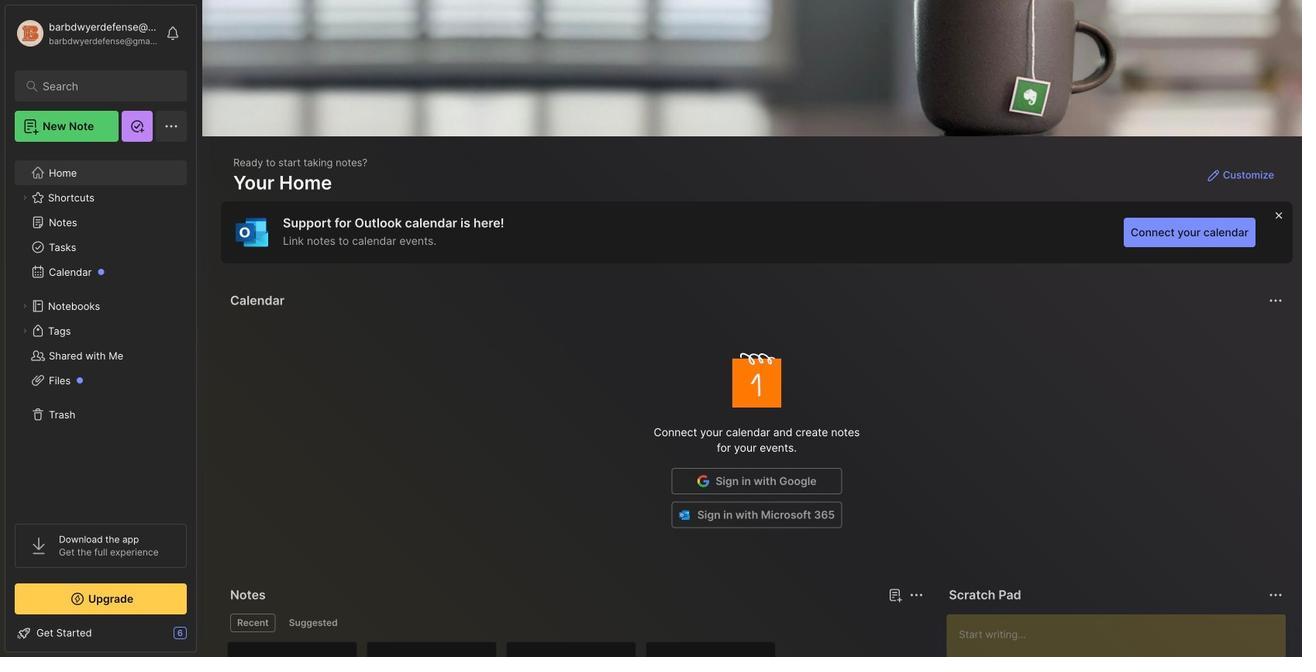 Task type: vqa. For each thing, say whether or not it's contained in the screenshot.
Audio
no



Task type: locate. For each thing, give the bounding box(es) containing it.
Search text field
[[43, 79, 166, 94]]

tree inside 'main' element
[[5, 151, 196, 510]]

1 horizontal spatial tab
[[282, 614, 345, 633]]

More actions field
[[1265, 290, 1287, 312], [906, 585, 928, 606]]

None search field
[[43, 77, 166, 95]]

1 tab from the left
[[230, 614, 276, 633]]

expand tags image
[[20, 326, 29, 336]]

tree
[[5, 151, 196, 510]]

main element
[[0, 0, 202, 657]]

more actions image
[[907, 586, 926, 605]]

tab
[[230, 614, 276, 633], [282, 614, 345, 633]]

row group
[[227, 642, 785, 657]]

2 tab from the left
[[282, 614, 345, 633]]

1 vertical spatial more actions field
[[906, 585, 928, 606]]

1 horizontal spatial more actions field
[[1265, 290, 1287, 312]]

0 horizontal spatial more actions field
[[906, 585, 928, 606]]

0 vertical spatial more actions field
[[1265, 290, 1287, 312]]

tab list
[[230, 614, 921, 633]]

0 horizontal spatial tab
[[230, 614, 276, 633]]



Task type: describe. For each thing, give the bounding box(es) containing it.
none search field inside 'main' element
[[43, 77, 166, 95]]

expand notebooks image
[[20, 302, 29, 311]]

Help and Learning task checklist field
[[5, 621, 196, 646]]

click to collapse image
[[196, 629, 207, 647]]

Start writing… text field
[[959, 615, 1286, 657]]

Account field
[[15, 18, 158, 49]]



